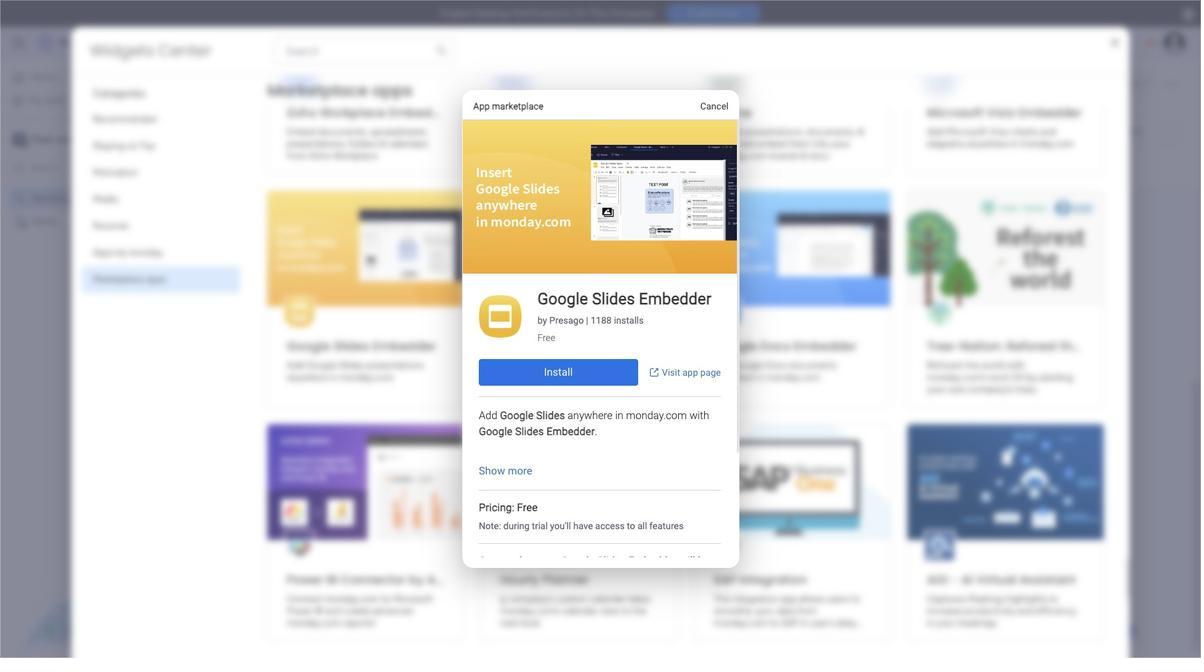 Task type: locate. For each thing, give the bounding box(es) containing it.
1
[[1145, 78, 1149, 89]]

reforest up "with"
[[1008, 338, 1058, 354]]

workplace up add view image
[[320, 104, 386, 121]]

marketing up notes
[[31, 193, 73, 204]]

from down 'embed'
[[287, 150, 307, 162]]

marketing plan up the type
[[203, 69, 361, 99]]

and right more,
[[740, 138, 756, 149]]

embedder inside google slides embedder add google slides presentations anywhere in monday.com
[[373, 338, 436, 354]]

power up connect
[[287, 571, 324, 588]]

from right filter
[[538, 150, 558, 162]]

marketing
[[203, 69, 308, 99], [31, 193, 73, 204]]

0 vertical spatial sap
[[714, 571, 737, 588]]

work inside button
[[44, 94, 65, 106]]

search image
[[436, 45, 448, 57]]

spreadsheets,
[[371, 126, 429, 137]]

recommended option
[[82, 106, 240, 133]]

looker up effortlessly
[[501, 104, 540, 121]]

embedder down activity popup button on the top of page
[[1020, 104, 1083, 121]]

1 horizontal spatial this
[[714, 593, 731, 605]]

embedder up the spreadsheets
[[592, 338, 655, 354]]

1 vertical spatial monday.com's
[[501, 605, 560, 617]]

add for slides
[[287, 360, 304, 371]]

1 horizontal spatial by
[[409, 571, 424, 588]]

2 vertical spatial the
[[633, 605, 647, 617]]

lottie animation element
[[0, 523, 170, 658]]

power
[[287, 571, 324, 588], [287, 605, 313, 617]]

0 horizontal spatial by
[[117, 247, 127, 258]]

1 horizontal spatial the
[[966, 360, 980, 371]]

timeline
[[287, 125, 322, 136]]

None search field
[[275, 37, 455, 64]]

1 vertical spatial slides
[[339, 360, 364, 371]]

zoho up "timeline"
[[287, 104, 317, 121]]

slides left presentations
[[339, 360, 364, 371]]

embed up boards
[[758, 138, 787, 149]]

by inside tree-nation: reforest the world reforest the world with monday.com's work os by planting your own company's trees.
[[1027, 372, 1038, 383]]

bi left connector
[[327, 571, 338, 588]]

visio up integrate
[[987, 104, 1016, 121]]

0 vertical spatial monday.com's
[[928, 372, 987, 383]]

slides up presentations
[[334, 338, 370, 354]]

from for looker
[[538, 150, 558, 162]]

1 vertical spatial the
[[966, 360, 980, 371]]

documents
[[790, 360, 837, 371]]

presentations, down "timeline"
[[287, 138, 346, 149]]

presentations,
[[745, 126, 805, 137], [287, 138, 346, 149]]

add inside popup button
[[306, 160, 323, 172]]

the down nation:
[[966, 360, 980, 371]]

docs left documents
[[766, 360, 788, 371]]

enable left desktop at the top left
[[441, 7, 471, 19]]

apps inside 'option'
[[146, 274, 167, 285]]

workplace down the folders
[[334, 150, 378, 162]]

anywhere
[[968, 138, 1009, 149], [287, 372, 328, 383], [501, 372, 541, 383], [714, 372, 755, 383]]

microsoft
[[928, 104, 984, 121], [947, 126, 988, 137], [393, 593, 434, 605]]

reforest
[[1008, 338, 1058, 354], [928, 360, 964, 371]]

level.
[[521, 617, 542, 629]]

main inside workspace selection element
[[31, 132, 54, 145]]

embed inside visme design presentations, documents, & more, and embed them into your monday.com boards & docs
[[758, 138, 787, 149]]

from inside zoho workplace embedded embed documents, spreadsheets, presentations, folders & calendars from zoho workplace
[[287, 150, 307, 162]]

and right looks
[[632, 138, 647, 149]]

1 horizontal spatial documents,
[[807, 126, 856, 137]]

0 horizontal spatial marketplace
[[93, 274, 144, 285]]

calendar
[[590, 593, 626, 605], [562, 605, 598, 617]]

0 horizontal spatial documents,
[[319, 126, 368, 137]]

google docs embedder add google docs documents anywhere in monday.com
[[714, 338, 857, 383]]

marketplace apps up add view image
[[268, 79, 413, 101]]

this right the on
[[590, 7, 608, 19]]

0 horizontal spatial &
[[380, 138, 386, 149]]

1 vertical spatial this
[[714, 593, 731, 605]]

monday up home button
[[59, 35, 105, 50]]

2 power from the top
[[287, 605, 313, 617]]

embedder for visio
[[1020, 104, 1083, 121]]

1 documents, from the left
[[319, 126, 368, 137]]

marketplace down apps by monday
[[93, 274, 144, 285]]

0 vertical spatial company's
[[969, 384, 1013, 395]]

see
[[233, 37, 249, 48]]

monday.com inside google slides embedder add google slides presentations anywhere in monday.com
[[340, 372, 394, 383]]

1 horizontal spatial of
[[508, 101, 517, 112]]

sap
[[714, 571, 737, 588], [782, 617, 799, 629]]

marketplace up "timeline"
[[268, 79, 368, 101]]

monday.com down documents
[[767, 372, 821, 383]]

1 vertical spatial marketing
[[31, 193, 73, 204]]

company's inside tree-nation: reforest the world reforest the world with monday.com's work os by planting your own company's trees.
[[969, 384, 1013, 395]]

reforest down the tree-
[[928, 360, 964, 371]]

1 horizontal spatial enable
[[689, 8, 716, 19]]

sheets left the spreadsheets
[[553, 360, 582, 371]]

0 horizontal spatial company's
[[510, 593, 554, 605]]

planting
[[1040, 372, 1074, 383]]

1 horizontal spatial bi
[[327, 571, 338, 588]]

enable inside button
[[689, 8, 716, 19]]

by right 'apps'
[[117, 247, 127, 258]]

main table button
[[202, 120, 277, 141]]

data
[[777, 605, 796, 617]]

categories list box
[[82, 75, 251, 293]]

and inside manage any type of project. assign owners, set timelines and keep track of where your project stands. 'button'
[[444, 101, 460, 112]]

1 vertical spatial presentations,
[[287, 138, 346, 149]]

1 horizontal spatial apps
[[372, 79, 413, 101]]

folders
[[349, 138, 378, 149]]

1 horizontal spatial embedded
[[543, 104, 610, 121]]

monday.com down the spreadsheets
[[553, 372, 607, 383]]

sap up smoothly
[[714, 571, 737, 588]]

widgets
[[90, 39, 154, 61]]

0 horizontal spatial apps
[[146, 274, 167, 285]]

monday.com's inside hourly planner g-company's custom calendar takes monday.com's calendar view to the next level.
[[501, 605, 560, 617]]

any
[[240, 101, 255, 112]]

owners,
[[354, 101, 387, 112]]

intelligence
[[501, 138, 549, 149]]

0 vertical spatial sheets
[[547, 338, 589, 354]]

by left "alpha"
[[409, 571, 424, 588]]

list box
[[0, 184, 170, 412]]

monday.com's up the level. on the left bottom
[[501, 605, 560, 617]]

monday.com's up own
[[928, 372, 987, 383]]

your inside visme design presentations, documents, & more, and embed them into your monday.com boards & docs
[[832, 138, 851, 149]]

0 vertical spatial looker
[[501, 104, 540, 121]]

1 vertical spatial marketplace apps
[[93, 274, 167, 285]]

by
[[117, 247, 127, 258], [1027, 372, 1038, 383], [409, 571, 424, 588]]

1 horizontal spatial monday.com's
[[928, 372, 987, 383]]

by up trees.
[[1027, 372, 1038, 383]]

1 horizontal spatial marketing
[[203, 69, 308, 99]]

media
[[93, 194, 118, 205]]

main for main workspace
[[31, 132, 54, 145]]

company's down os
[[969, 384, 1013, 395]]

embedder inside google docs embedder add google docs documents anywhere in monday.com
[[794, 338, 857, 354]]

0 horizontal spatial of
[[278, 101, 287, 112]]

1 vertical spatial calendar
[[562, 605, 598, 617]]

0 vertical spatial marketplace apps
[[268, 79, 413, 101]]

2 embedded from the left
[[543, 104, 610, 121]]

embedder inside google sheets embedder add google sheets spreadsheets anywhere in monday.com
[[592, 338, 655, 354]]

embed
[[550, 126, 579, 137], [758, 138, 787, 149]]

them
[[789, 138, 811, 149]]

anywhere for google slides embedder
[[287, 372, 328, 383]]

looker
[[501, 104, 540, 121], [561, 150, 589, 162]]

microsoft up advanced
[[393, 593, 434, 605]]

0 vertical spatial zoho
[[287, 104, 317, 121]]

your inside 'button'
[[547, 101, 566, 112]]

hourly planner g-company's custom calendar takes monday.com's calendar view to the next level.
[[501, 571, 650, 629]]

presentations, up boards
[[745, 126, 805, 137]]

add for visio
[[928, 126, 945, 137]]

of right the type
[[278, 101, 287, 112]]

embed
[[287, 126, 317, 137]]

zoho
[[287, 104, 317, 121], [309, 150, 331, 162]]

0 vertical spatial marketing
[[203, 69, 308, 99]]

hourly
[[501, 571, 540, 588]]

from inside looker embedded effortlessly embed business intelligence dashboards, looks and explores from looker
[[538, 150, 558, 162]]

plans
[[252, 37, 274, 48]]

google slides embedder add google slides presentations anywhere in monday.com
[[287, 338, 436, 383]]

0 vertical spatial monday
[[59, 35, 105, 50]]

the up planting
[[1061, 338, 1081, 354]]

1 vertical spatial looker
[[561, 150, 589, 162]]

0 vertical spatial reforest
[[1008, 338, 1058, 354]]

0 vertical spatial apps
[[372, 79, 413, 101]]

the
[[1061, 338, 1081, 354], [966, 360, 980, 371], [633, 605, 647, 617]]

company's down hourly
[[510, 593, 554, 605]]

0 horizontal spatial embed
[[550, 126, 579, 137]]

the inside hourly planner g-company's custom calendar takes monday.com's calendar view to the next level.
[[633, 605, 647, 617]]

1 vertical spatial apps
[[146, 274, 167, 285]]

to up advanced
[[382, 593, 391, 605]]

docs up documents
[[761, 338, 791, 354]]

and inside microsoft visio embedder add microsoft visio charts and diagrams anywhere in monday.com
[[1041, 126, 1057, 137]]

0 vertical spatial plan
[[314, 69, 361, 99]]

add widget button
[[281, 155, 360, 177]]

by inside "power bi connector by alpha serve connect monday.com to microsoft power bi and create advanced monday.com reports!"
[[409, 571, 424, 588]]

to right "view"
[[622, 605, 631, 617]]

documents,
[[319, 126, 368, 137], [807, 126, 856, 137]]

work left os
[[989, 372, 1010, 383]]

in inside google docs embedder add google docs documents anywhere in monday.com
[[757, 372, 764, 383]]

microsoft up the dapulse integrations image
[[928, 104, 984, 121]]

monday.com down smoothly
[[714, 617, 768, 629]]

1 horizontal spatial embed
[[758, 138, 787, 149]]

anywhere for google sheets embedder
[[501, 372, 541, 383]]

this up smoothly
[[714, 593, 731, 605]]

help image
[[1118, 36, 1131, 49]]

1 image
[[1007, 27, 1019, 42]]

m
[[15, 133, 23, 144]]

the down takes
[[633, 605, 647, 617]]

documents, up the folders
[[319, 126, 368, 137]]

calendar up "view"
[[590, 593, 626, 605]]

your right into
[[832, 138, 851, 149]]

collapse board header image
[[1168, 125, 1179, 136]]

1 vertical spatial embed
[[758, 138, 787, 149]]

monday.com inside google docs embedder add google docs documents anywhere in monday.com
[[767, 372, 821, 383]]

google sheets embedder add google sheets spreadsheets anywhere in monday.com
[[501, 338, 655, 383]]

by inside option
[[117, 247, 127, 258]]

embedded up business
[[543, 104, 610, 121]]

from down allows
[[798, 605, 818, 617]]

monday.com's
[[928, 372, 987, 383], [501, 605, 560, 617]]

Marketing plan field
[[200, 69, 364, 99]]

to inside hourly planner g-company's custom calendar takes monday.com's calendar view to the next level.
[[622, 605, 631, 617]]

embedder for slides
[[373, 338, 436, 354]]

microsoft inside "power bi connector by alpha serve connect monday.com to microsoft power bi and create advanced monday.com reports!"
[[393, 593, 434, 605]]

monday down personal option
[[129, 247, 163, 258]]

monday.com down charts
[[1021, 138, 1075, 149]]

your right the "where"
[[547, 101, 566, 112]]

0 vertical spatial world
[[1084, 338, 1118, 354]]

google
[[287, 338, 331, 354], [501, 338, 544, 354], [714, 338, 758, 354], [306, 360, 337, 371], [520, 360, 551, 371], [734, 360, 764, 371]]

monday.com down presentations
[[340, 372, 394, 383]]

calendar down custom
[[562, 605, 598, 617]]

anywhere inside google docs embedder add google docs documents anywhere in monday.com
[[714, 372, 755, 383]]

and left the 'keep' on the top left of the page
[[444, 101, 460, 112]]

1 horizontal spatial plan
[[314, 69, 361, 99]]

categories heading
[[82, 75, 240, 106]]

with
[[1008, 360, 1026, 371]]

0 vertical spatial visio
[[987, 104, 1016, 121]]

own
[[949, 384, 966, 395]]

manage any type of project. assign owners, set timelines and keep track of where your project stands. button
[[202, 99, 650, 115]]

enable desktop notifications on this computer
[[441, 7, 656, 19]]

enable
[[441, 7, 471, 19], [689, 8, 716, 19]]

documents, up into
[[807, 126, 856, 137]]

embedded
[[389, 104, 456, 121], [543, 104, 610, 121]]

invite
[[1114, 78, 1137, 89]]

and down highlights
[[1018, 605, 1034, 617]]

embedded inside looker embedded effortlessly embed business intelligence dashboards, looks and explores from looker
[[543, 104, 610, 121]]

main left table
[[223, 125, 243, 136]]

your left own
[[928, 384, 946, 395]]

2 vertical spatial by
[[409, 571, 424, 588]]

embedder for docs
[[794, 338, 857, 354]]

1 horizontal spatial monday
[[129, 247, 163, 258]]

agi
[[928, 571, 949, 588]]

1 embedded from the left
[[389, 104, 456, 121]]

plan down search in workspace field
[[75, 193, 93, 204]]

in inside google sheets embedder add google sheets spreadsheets anywhere in monday.com
[[544, 372, 551, 383]]

in inside sap integration this integration app allows users to smoothly sync data from monday.com to sap in user's daily work
[[801, 617, 809, 629]]

and left the create
[[326, 605, 341, 617]]

main inside main table button
[[223, 125, 243, 136]]

1 vertical spatial sap
[[782, 617, 799, 629]]

1 of from the left
[[278, 101, 287, 112]]

embedder up presentations
[[373, 338, 436, 354]]

add inside google docs embedder add google docs documents anywhere in monday.com
[[714, 360, 731, 371]]

your inside agi - ai virtual assistant captures meeting highlights to increase productivity and efficiency in your meetings.
[[937, 617, 956, 629]]

1 power from the top
[[287, 571, 324, 588]]

2 vertical spatial &
[[801, 150, 807, 162]]

visio left charts
[[990, 126, 1010, 137]]

embedded inside zoho workplace embedded embed documents, spreadsheets, presentations, folders & calendars from zoho workplace
[[389, 104, 456, 121]]

main right "workspace" icon
[[31, 132, 54, 145]]

more dots image
[[658, 223, 667, 233]]

microsoft up diagrams
[[947, 126, 988, 137]]

main content
[[177, 0, 1202, 658]]

work right 'my' on the left of page
[[44, 94, 65, 106]]

nation:
[[961, 338, 1005, 354]]

see plans button
[[215, 33, 280, 53]]

add
[[928, 126, 945, 137], [306, 160, 323, 172], [287, 360, 304, 371], [501, 360, 518, 371], [714, 360, 731, 371]]

and right charts
[[1041, 126, 1057, 137]]

0 horizontal spatial the
[[633, 605, 647, 617]]

1 vertical spatial world
[[982, 360, 1005, 371]]

marketplace
[[268, 79, 368, 101], [93, 274, 144, 285]]

assign
[[324, 101, 352, 112]]

anywhere inside google slides embedder add google slides presentations anywhere in monday.com
[[287, 372, 328, 383]]

0 vertical spatial slides
[[334, 338, 370, 354]]

0 horizontal spatial main
[[31, 132, 54, 145]]

power bi connector by alpha serve connect monday.com to microsoft power bi and create advanced monday.com reports!
[[287, 571, 501, 629]]

1 vertical spatial &
[[380, 138, 386, 149]]

docs
[[761, 338, 791, 354], [766, 360, 788, 371]]

0 vertical spatial by
[[117, 247, 127, 258]]

anywhere for google docs embedder
[[714, 372, 755, 383]]

sheets up the spreadsheets
[[547, 338, 589, 354]]

embed inside looker embedded effortlessly embed business intelligence dashboards, looks and explores from looker
[[550, 126, 579, 137]]

1 vertical spatial company's
[[510, 593, 554, 605]]

0 horizontal spatial reforest
[[928, 360, 964, 371]]

0 horizontal spatial enable
[[441, 7, 471, 19]]

add for sheets
[[501, 360, 518, 371]]

anywhere inside google sheets embedder add google sheets spreadsheets anywhere in monday.com
[[501, 372, 541, 383]]

to down sync at the bottom of page
[[770, 617, 779, 629]]

marketplace apps down apps by monday
[[93, 274, 167, 285]]

person
[[452, 161, 480, 172]]

advanced
[[373, 605, 413, 617]]

add inside microsoft visio embedder add microsoft visio charts and diagrams anywhere in monday.com
[[928, 126, 945, 137]]

monday.com down more,
[[714, 150, 768, 162]]

0 vertical spatial embed
[[550, 126, 579, 137]]

enable for enable desktop notifications on this computer
[[441, 7, 471, 19]]

your inside tree-nation: reforest the world reforest the world with monday.com's work os by planting your own company's trees.
[[928, 384, 946, 395]]

this
[[590, 7, 608, 19], [714, 593, 731, 605]]

trees.
[[1015, 384, 1039, 395]]

add inside google slides embedder add google slides presentations anywhere in monday.com
[[287, 360, 304, 371]]

marketplace apps
[[268, 79, 413, 101], [93, 274, 167, 285]]

marketing up any
[[203, 69, 308, 99]]

2 of from the left
[[508, 101, 517, 112]]

monday.com's inside tree-nation: reforest the world reforest the world with monday.com's work os by planting your own company's trees.
[[928, 372, 987, 383]]

boards
[[770, 150, 799, 162]]

embed up dashboards,
[[550, 126, 579, 137]]

& inside zoho workplace embedded embed documents, spreadsheets, presentations, folders & calendars from zoho workplace
[[380, 138, 386, 149]]

1 horizontal spatial marketplace
[[268, 79, 368, 101]]

workspace selection element
[[13, 131, 111, 148]]

plan up assign
[[314, 69, 361, 99]]

activity button
[[1021, 73, 1084, 95]]

2 horizontal spatial from
[[798, 605, 818, 617]]

allows
[[799, 593, 825, 605]]

staying on top
[[93, 140, 155, 151]]

looks
[[605, 138, 629, 149]]

motivation option
[[82, 160, 240, 186]]

apps by monday
[[93, 247, 163, 258]]

work down smoothly
[[714, 629, 734, 641]]

management
[[135, 35, 207, 50]]

workplace
[[320, 104, 386, 121], [334, 150, 378, 162]]

embedder up documents
[[794, 338, 857, 354]]

dapulse close image
[[1184, 8, 1195, 21]]

1 vertical spatial marketplace
[[93, 274, 144, 285]]

looker down dashboards,
[[561, 150, 589, 162]]

main
[[223, 125, 243, 136], [31, 132, 54, 145]]

of right track
[[508, 101, 517, 112]]

bi down connect
[[315, 605, 324, 617]]

embedded up spreadsheets,
[[389, 104, 456, 121]]

filter button
[[492, 156, 555, 177]]

to up "efficiency"
[[1050, 593, 1059, 605]]

enable left now!
[[689, 8, 716, 19]]

0 vertical spatial marketplace
[[268, 79, 368, 101]]

0 vertical spatial microsoft
[[928, 104, 984, 121]]

0 horizontal spatial marketplace apps
[[93, 274, 167, 285]]

1 horizontal spatial presentations,
[[745, 126, 805, 137]]

embedder inside microsoft visio embedder add microsoft visio charts and diagrams anywhere in monday.com
[[1020, 104, 1083, 121]]

option
[[0, 186, 170, 189]]

notifications
[[513, 7, 571, 19]]

staying on top option
[[82, 133, 240, 160]]

your down increase
[[937, 617, 956, 629]]

0 vertical spatial presentations,
[[745, 126, 805, 137]]

0 horizontal spatial plan
[[75, 193, 93, 204]]

0 vertical spatial the
[[1061, 338, 1081, 354]]

list box containing marketing plan
[[0, 184, 170, 412]]

power down connect
[[287, 605, 313, 617]]

0 vertical spatial marketing plan
[[203, 69, 361, 99]]

sap down data
[[782, 617, 799, 629]]

and inside agi - ai virtual assistant captures meeting highlights to increase productivity and efficiency in your meetings.
[[1018, 605, 1034, 617]]

add inside google sheets embedder add google sheets spreadsheets anywhere in monday.com
[[501, 360, 518, 371]]

0 horizontal spatial marketing plan
[[31, 193, 93, 204]]

anywhere inside microsoft visio embedder add microsoft visio charts and diagrams anywhere in monday.com
[[968, 138, 1009, 149]]

visio
[[987, 104, 1016, 121], [990, 126, 1010, 137]]

2 documents, from the left
[[807, 126, 856, 137]]

zoho down timeline button
[[309, 150, 331, 162]]

0 horizontal spatial marketing
[[31, 193, 73, 204]]

1 vertical spatial sheets
[[553, 360, 582, 371]]

marketing plan up notes
[[31, 193, 93, 204]]

monday.com up the create
[[326, 593, 380, 605]]

staying
[[93, 140, 124, 151]]

2 vertical spatial microsoft
[[393, 593, 434, 605]]

embedder for sheets
[[592, 338, 655, 354]]

your for nation:
[[928, 384, 946, 395]]

presentations
[[367, 360, 424, 371]]

more,
[[714, 138, 738, 149]]

dashboards,
[[551, 138, 603, 149]]

1 vertical spatial monday
[[129, 247, 163, 258]]

0 horizontal spatial bi
[[315, 605, 324, 617]]

sheets
[[547, 338, 589, 354], [553, 360, 582, 371]]

widget
[[325, 160, 354, 172]]



Task type: describe. For each thing, give the bounding box(es) containing it.
add for docs
[[714, 360, 731, 371]]

documents, inside zoho workplace embedded embed documents, spreadsheets, presentations, folders & calendars from zoho workplace
[[319, 126, 368, 137]]

filter
[[513, 161, 535, 172]]

timeline button
[[277, 120, 332, 141]]

sync
[[755, 605, 775, 617]]

company's inside hourly planner g-company's custom calendar takes monday.com's calendar view to the next level.
[[510, 593, 554, 605]]

0 vertical spatial &
[[859, 126, 865, 137]]

documents, inside visme design presentations, documents, & more, and embed them into your monday.com boards & docs
[[807, 126, 856, 137]]

highlights
[[1005, 593, 1048, 605]]

0 horizontal spatial monday
[[59, 35, 105, 50]]

design
[[714, 126, 743, 137]]

1 vertical spatial marketing plan
[[31, 193, 93, 204]]

Search in workspace field
[[28, 160, 111, 176]]

0 vertical spatial calendar
[[590, 593, 626, 605]]

person button
[[430, 156, 488, 177]]

keep
[[462, 101, 482, 112]]

arrow down image
[[539, 158, 555, 174]]

lottie animation image
[[0, 523, 170, 658]]

home
[[31, 71, 56, 83]]

notes
[[31, 215, 57, 227]]

project
[[568, 101, 598, 112]]

help button
[[1089, 620, 1135, 642]]

track
[[484, 101, 505, 112]]

marketplace apps option
[[82, 266, 240, 293]]

enable now!
[[689, 8, 739, 19]]

marketplace apps inside 'option'
[[93, 274, 167, 285]]

/
[[1139, 78, 1143, 89]]

computer
[[610, 7, 656, 19]]

1 vertical spatial bi
[[315, 605, 324, 617]]

increase
[[928, 605, 963, 617]]

serve
[[467, 571, 501, 588]]

docs
[[810, 150, 830, 162]]

my work button
[[8, 90, 143, 111]]

1 horizontal spatial sap
[[782, 617, 799, 629]]

v2 search image
[[373, 159, 383, 174]]

monday.com inside google sheets embedder add google sheets spreadsheets anywhere in monday.com
[[553, 372, 607, 383]]

ai
[[962, 571, 974, 588]]

assistant
[[1020, 571, 1077, 588]]

sap integration this integration app allows users to smoothly sync data from monday.com to sap in user's daily work
[[714, 571, 861, 641]]

1 vertical spatial workplace
[[334, 150, 378, 162]]

app
[[781, 593, 797, 605]]

efficiency
[[1036, 605, 1077, 617]]

integrate
[[968, 125, 1006, 136]]

connector
[[341, 571, 406, 588]]

main workspace
[[31, 132, 109, 145]]

set
[[389, 101, 402, 112]]

your for -
[[937, 617, 956, 629]]

1 vertical spatial zoho
[[309, 150, 331, 162]]

timelines
[[404, 101, 442, 112]]

stands.
[[601, 101, 630, 112]]

reports!
[[343, 617, 376, 629]]

view
[[600, 605, 619, 617]]

0 horizontal spatial this
[[590, 7, 608, 19]]

0 horizontal spatial world
[[982, 360, 1005, 371]]

monday.com inside sap integration this integration app allows users to smoothly sync data from monday.com to sap in user's daily work
[[714, 617, 768, 629]]

charts
[[1013, 126, 1039, 137]]

in inside google slides embedder add google slides presentations anywhere in monday.com
[[330, 372, 337, 383]]

personal option
[[82, 213, 240, 240]]

monday work management
[[59, 35, 207, 50]]

top
[[140, 140, 155, 151]]

private board image
[[14, 215, 27, 227]]

enable for enable now!
[[689, 8, 716, 19]]

add to favorites image
[[393, 77, 406, 90]]

1 vertical spatial docs
[[766, 360, 788, 371]]

center
[[158, 39, 212, 61]]

connect
[[287, 593, 323, 605]]

planner
[[543, 571, 589, 588]]

where
[[519, 101, 545, 112]]

1 horizontal spatial looker
[[561, 150, 589, 162]]

kendall parks image
[[1165, 32, 1186, 53]]

this inside sap integration this integration app allows users to smoothly sync data from monday.com to sap in user's daily work
[[714, 593, 731, 605]]

to inside "power bi connector by alpha serve connect monday.com to microsoft power bi and create advanced monday.com reports!"
[[382, 593, 391, 605]]

microsoft visio embedder add microsoft visio charts and diagrams anywhere in monday.com
[[928, 104, 1083, 149]]

0 vertical spatial docs
[[761, 338, 791, 354]]

1 vertical spatial microsoft
[[947, 126, 988, 137]]

table
[[245, 125, 267, 136]]

and inside "power bi connector by alpha serve connect monday.com to microsoft power bi and create advanced monday.com reports!"
[[326, 605, 341, 617]]

0 vertical spatial bi
[[327, 571, 338, 588]]

os
[[1012, 372, 1025, 383]]

custom
[[557, 593, 588, 605]]

work inside tree-nation: reforest the world reforest the world with monday.com's work os by planting your own company's trees.
[[989, 372, 1010, 383]]

home button
[[8, 67, 143, 88]]

monday.com down connect
[[287, 617, 341, 629]]

show board description image
[[370, 77, 386, 91]]

productivity
[[965, 605, 1016, 617]]

looker embedded effortlessly embed business intelligence dashboards, looks and explores from looker
[[501, 104, 647, 162]]

1 vertical spatial visio
[[990, 126, 1010, 137]]

1 horizontal spatial marketing plan
[[203, 69, 361, 99]]

apps by monday option
[[82, 240, 240, 266]]

on
[[127, 140, 137, 151]]

marketing inside list box
[[31, 193, 73, 204]]

work inside sap integration this integration app allows users to smoothly sync data from monday.com to sap in user's daily work
[[714, 629, 734, 641]]

manage
[[204, 101, 237, 112]]

0 vertical spatial workplace
[[320, 104, 386, 121]]

0 horizontal spatial looker
[[501, 104, 540, 121]]

media option
[[82, 186, 240, 213]]

smoothly
[[714, 605, 753, 617]]

monday inside option
[[129, 247, 163, 258]]

presentations, inside zoho workplace embedded embed documents, spreadsheets, presentations, folders & calendars from zoho workplace
[[287, 138, 346, 149]]

monday.com inside visme design presentations, documents, & more, and embed them into your monday.com boards & docs
[[714, 150, 768, 162]]

virtual
[[977, 571, 1017, 588]]

workspace image
[[13, 132, 26, 146]]

to right "users"
[[852, 593, 861, 605]]

meeting
[[968, 593, 1003, 605]]

angle down image
[[259, 161, 266, 171]]

help
[[1100, 624, 1124, 638]]

monday.com inside microsoft visio embedder add microsoft visio charts and diagrams anywhere in monday.com
[[1021, 138, 1075, 149]]

1 vertical spatial reforest
[[928, 360, 964, 371]]

to inside agi - ai virtual assistant captures meeting highlights to increase productivity and efficiency in your meetings.
[[1050, 593, 1059, 605]]

into
[[813, 138, 830, 149]]

spreadsheets
[[584, 360, 640, 371]]

main for main table
[[223, 125, 243, 136]]

marketplace inside 'option'
[[93, 274, 144, 285]]

dapulse integrations image
[[952, 126, 962, 136]]

presentations, inside visme design presentations, documents, & more, and embed them into your monday.com boards & docs
[[745, 126, 805, 137]]

1 horizontal spatial reforest
[[1008, 338, 1058, 354]]

from for zoho
[[287, 150, 307, 162]]

manage any type of project. assign owners, set timelines and keep track of where your project stands.
[[204, 101, 630, 112]]

visme design presentations, documents, & more, and embed them into your monday.com boards & docs
[[714, 104, 865, 162]]

desktop
[[473, 7, 511, 19]]

alpha
[[427, 571, 463, 588]]

dapulse x slim image
[[1112, 38, 1120, 48]]

work up categories
[[108, 35, 132, 50]]

zoho workplace embedded embed documents, spreadsheets, presentations, folders & calendars from zoho workplace
[[287, 104, 456, 162]]

Search for a column type search field
[[275, 37, 455, 64]]

main table
[[223, 125, 267, 136]]

2 horizontal spatial the
[[1061, 338, 1081, 354]]

tree-nation: reforest the world reforest the world with monday.com's work os by planting your own company's trees.
[[928, 338, 1118, 395]]

integration
[[740, 571, 808, 588]]

effortlessly
[[501, 126, 548, 137]]

in inside microsoft visio embedder add microsoft visio charts and diagrams anywhere in monday.com
[[1011, 138, 1018, 149]]

1 horizontal spatial &
[[801, 150, 807, 162]]

next
[[501, 617, 519, 629]]

and inside looker embedded effortlessly embed business intelligence dashboards, looks and explores from looker
[[632, 138, 647, 149]]

calendars
[[388, 138, 428, 149]]

activity
[[1026, 78, 1058, 89]]

Search field
[[383, 157, 423, 176]]

personal
[[93, 220, 128, 232]]

from inside sap integration this integration app allows users to smoothly sync data from monday.com to sap in user's daily work
[[798, 605, 818, 617]]

v2 funnel image
[[267, 223, 276, 233]]

motivation
[[93, 167, 138, 178]]

select product image
[[12, 36, 25, 49]]

and inside visme design presentations, documents, & more, and embed them into your monday.com boards & docs
[[740, 138, 756, 149]]

explores
[[501, 150, 536, 162]]

type
[[257, 101, 276, 112]]

1 horizontal spatial world
[[1084, 338, 1118, 354]]

add view image
[[340, 126, 346, 136]]

your for any
[[547, 101, 566, 112]]

daily
[[837, 617, 857, 629]]

in inside agi - ai virtual assistant captures meeting highlights to increase productivity and efficiency in your meetings.
[[928, 617, 935, 629]]

create
[[344, 605, 370, 617]]



Task type: vqa. For each thing, say whether or not it's contained in the screenshot.
'INVITE MEMBERS' icon
no



